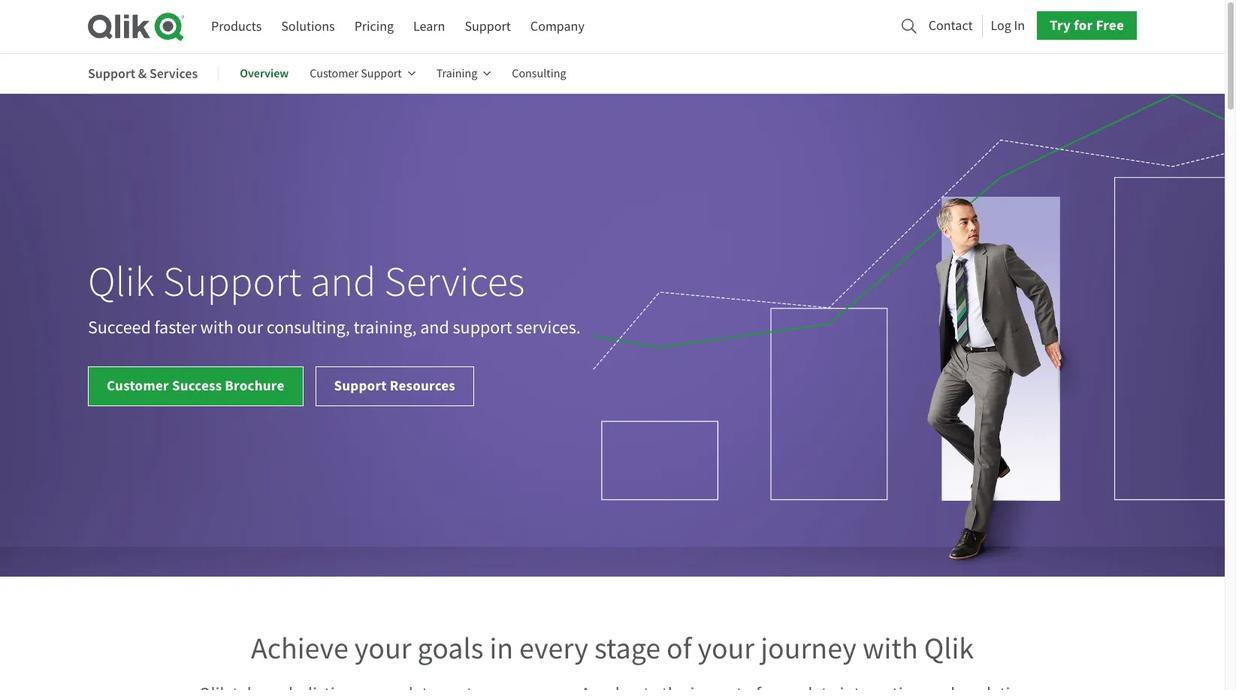 Task type: vqa. For each thing, say whether or not it's contained in the screenshot.
"and"
yes



Task type: describe. For each thing, give the bounding box(es) containing it.
customer support link
[[310, 56, 415, 92]]

log in link
[[991, 13, 1025, 38]]

training,
[[354, 317, 417, 339]]

support resources
[[334, 377, 456, 396]]

succeed
[[88, 317, 151, 339]]

solutions
[[281, 18, 335, 35]]

customer support
[[310, 66, 402, 81]]

solutions link
[[281, 13, 335, 41]]

0 vertical spatial and
[[310, 256, 376, 309]]

achieve your goals in every stage of your journey with qlik
[[251, 630, 974, 668]]

log
[[991, 17, 1012, 34]]

support for support resources
[[334, 377, 387, 396]]

contact
[[929, 17, 973, 34]]

services.
[[516, 317, 581, 339]]

faster
[[155, 317, 197, 339]]

achieve
[[251, 630, 349, 668]]

training
[[437, 66, 477, 81]]

customer success brochure link
[[88, 367, 303, 407]]

learn
[[413, 18, 445, 35]]

company
[[531, 18, 585, 35]]

contact link
[[929, 13, 973, 38]]

try for free link
[[1037, 11, 1137, 40]]

free
[[1096, 16, 1124, 35]]

products
[[211, 18, 262, 35]]

pricing link
[[355, 13, 394, 41]]

for
[[1074, 16, 1093, 35]]

support & services menu bar
[[88, 56, 587, 92]]

goals
[[418, 630, 484, 668]]

consulting
[[512, 66, 566, 81]]

support for support
[[465, 18, 511, 35]]

services inside support & services menu bar
[[149, 64, 198, 82]]

in
[[490, 630, 513, 668]]

products link
[[211, 13, 262, 41]]

log in
[[991, 17, 1025, 34]]

go to the home page. image
[[88, 12, 184, 41]]

every
[[519, 630, 589, 668]]

support & services
[[88, 64, 198, 82]]

customer for customer success brochure
[[107, 377, 169, 396]]

qlik support and services succeed faster with our consulting, training, and support services.
[[88, 256, 581, 339]]

1 your from the left
[[355, 630, 412, 668]]

try for free
[[1050, 16, 1124, 35]]



Task type: locate. For each thing, give the bounding box(es) containing it.
2 your from the left
[[698, 630, 755, 668]]

customer
[[310, 66, 359, 81], [107, 377, 169, 396]]

1 horizontal spatial and
[[420, 317, 449, 339]]

support up training link
[[465, 18, 511, 35]]

0 vertical spatial customer
[[310, 66, 359, 81]]

0 horizontal spatial services
[[149, 64, 198, 82]]

with
[[200, 317, 234, 339], [863, 630, 918, 668]]

qlik main element
[[211, 11, 1137, 41]]

your left goals
[[355, 630, 412, 668]]

of
[[667, 630, 692, 668]]

try
[[1050, 16, 1071, 35]]

learn link
[[413, 13, 445, 41]]

customer success brochure
[[107, 377, 285, 396]]

support inside qlik main element
[[465, 18, 511, 35]]

your
[[355, 630, 412, 668], [698, 630, 755, 668]]

brochure
[[225, 377, 285, 396]]

customer left success
[[107, 377, 169, 396]]

success
[[172, 377, 222, 396]]

support left resources
[[334, 377, 387, 396]]

menu bar inside qlik main element
[[211, 13, 585, 41]]

overview
[[240, 65, 289, 81]]

customer down solutions link
[[310, 66, 359, 81]]

company link
[[531, 13, 585, 41]]

and
[[310, 256, 376, 309], [420, 317, 449, 339]]

0 vertical spatial services
[[149, 64, 198, 82]]

and up consulting,
[[310, 256, 376, 309]]

and left support
[[420, 317, 449, 339]]

your right of
[[698, 630, 755, 668]]

support link
[[465, 13, 511, 41]]

0 horizontal spatial qlik
[[88, 256, 154, 309]]

1 vertical spatial customer
[[107, 377, 169, 396]]

0 horizontal spatial with
[[200, 317, 234, 339]]

0 vertical spatial with
[[200, 317, 234, 339]]

1 vertical spatial with
[[863, 630, 918, 668]]

services inside qlik support and services succeed faster with our consulting, training, and support services.
[[385, 256, 525, 309]]

support down 'pricing' link
[[361, 66, 402, 81]]

0 horizontal spatial customer
[[107, 377, 169, 396]]

0 vertical spatial qlik
[[88, 256, 154, 309]]

services up support
[[385, 256, 525, 309]]

1 vertical spatial services
[[385, 256, 525, 309]]

journey
[[761, 630, 857, 668]]

1 horizontal spatial customer
[[310, 66, 359, 81]]

stage
[[594, 630, 661, 668]]

customer for customer support
[[310, 66, 359, 81]]

menu bar containing products
[[211, 13, 585, 41]]

1 horizontal spatial with
[[863, 630, 918, 668]]

1 horizontal spatial qlik
[[924, 630, 974, 668]]

support
[[453, 317, 512, 339]]

resources
[[390, 377, 456, 396]]

pricing
[[355, 18, 394, 35]]

1 vertical spatial and
[[420, 317, 449, 339]]

0 horizontal spatial your
[[355, 630, 412, 668]]

support for support & services
[[88, 64, 135, 82]]

support left '&'
[[88, 64, 135, 82]]

with inside qlik support and services succeed faster with our consulting, training, and support services.
[[200, 317, 234, 339]]

1 horizontal spatial your
[[698, 630, 755, 668]]

qlik inside qlik support and services succeed faster with our consulting, training, and support services.
[[88, 256, 154, 309]]

consulting,
[[267, 317, 350, 339]]

&
[[138, 64, 147, 82]]

1 vertical spatial qlik
[[924, 630, 974, 668]]

qlik
[[88, 256, 154, 309], [924, 630, 974, 668]]

support up our
[[163, 256, 302, 309]]

0 horizontal spatial and
[[310, 256, 376, 309]]

training link
[[437, 56, 491, 92]]

1 horizontal spatial services
[[385, 256, 525, 309]]

customer inside support & services menu bar
[[310, 66, 359, 81]]

overview link
[[240, 56, 289, 92]]

menu bar
[[211, 13, 585, 41]]

support resources link
[[315, 367, 474, 407]]

our
[[237, 317, 263, 339]]

support inside qlik support and services succeed faster with our consulting, training, and support services.
[[163, 256, 302, 309]]

services
[[149, 64, 198, 82], [385, 256, 525, 309]]

services right '&'
[[149, 64, 198, 82]]

in
[[1014, 17, 1025, 34]]

support
[[465, 18, 511, 35], [88, 64, 135, 82], [361, 66, 402, 81], [163, 256, 302, 309], [334, 377, 387, 396]]

consulting link
[[512, 56, 566, 92]]



